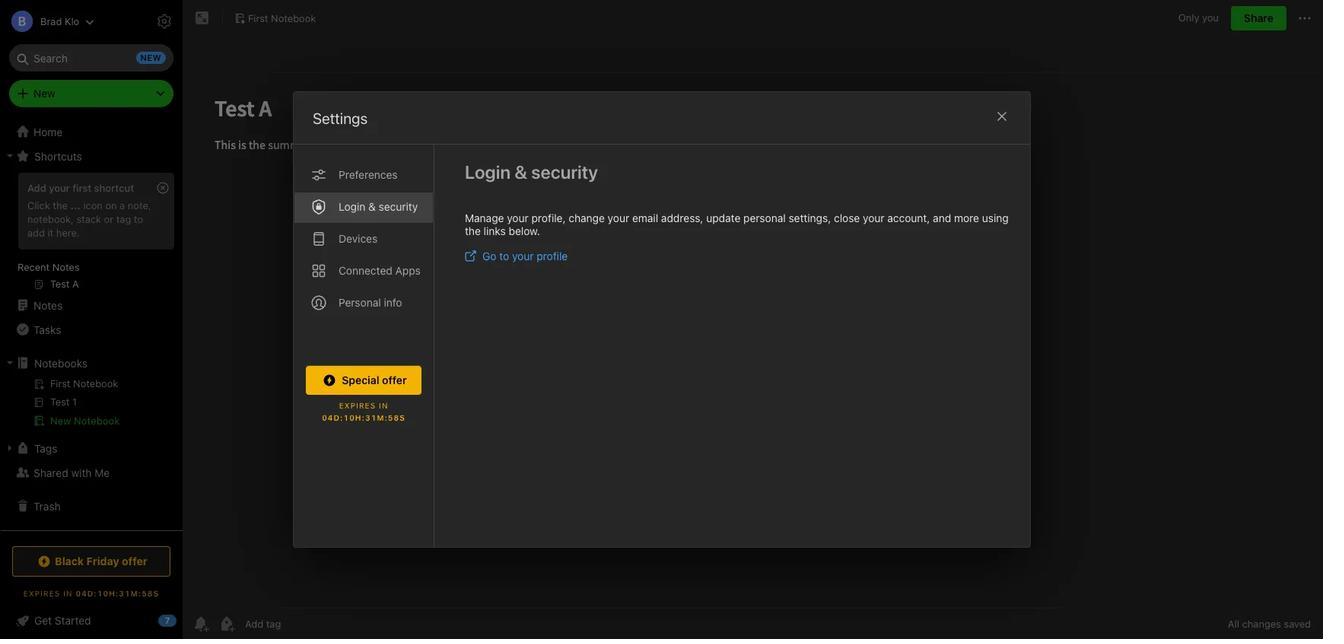 Task type: locate. For each thing, give the bounding box(es) containing it.
login & security up "profile,"
[[465, 161, 598, 183]]

in inside tab list
[[379, 401, 388, 410]]

security up "profile,"
[[531, 161, 598, 183]]

and
[[933, 212, 951, 224]]

expires down black
[[23, 589, 60, 598]]

0 vertical spatial 04d:10h:31m:58s
[[322, 413, 405, 422]]

me
[[95, 466, 110, 479]]

1 horizontal spatial offer
[[382, 374, 406, 387]]

1 vertical spatial the
[[465, 224, 480, 237]]

add your first shortcut
[[27, 182, 134, 194]]

below.
[[508, 224, 540, 237]]

manage
[[465, 212, 504, 224]]

a
[[120, 199, 125, 211]]

1 vertical spatial notebook
[[74, 415, 120, 427]]

login up "devices"
[[338, 200, 365, 213]]

close image
[[993, 107, 1011, 126]]

notebook inside button
[[74, 415, 120, 427]]

0 horizontal spatial offer
[[122, 555, 148, 568]]

1 horizontal spatial expires in 04d:10h:31m:58s
[[322, 401, 405, 422]]

your up click the ...
[[49, 182, 70, 194]]

1 vertical spatial 04d:10h:31m:58s
[[76, 589, 159, 598]]

1 vertical spatial login & security
[[338, 200, 418, 213]]

in for black
[[63, 589, 73, 598]]

note window element
[[183, 0, 1323, 639]]

icon on a note, notebook, stack or tag to add it here.
[[27, 199, 151, 239]]

1 vertical spatial login
[[338, 200, 365, 213]]

0 vertical spatial new
[[33, 87, 55, 100]]

tab list
[[293, 145, 434, 547]]

expires in 04d:10h:31m:58s down special offer popup button
[[322, 401, 405, 422]]

the inside manage your profile, change your email address, update personal settings, close your account, and more using the links below.
[[465, 224, 480, 237]]

notes right recent at the left
[[52, 261, 80, 273]]

1 horizontal spatial 04d:10h:31m:58s
[[322, 413, 405, 422]]

0 horizontal spatial security
[[378, 200, 418, 213]]

offer right special
[[382, 374, 406, 387]]

profile,
[[531, 212, 565, 224]]

04d:10h:31m:58s for friday
[[76, 589, 159, 598]]

shortcut
[[94, 182, 134, 194]]

security
[[531, 161, 598, 183], [378, 200, 418, 213]]

offer right the friday
[[122, 555, 148, 568]]

first
[[248, 12, 268, 24]]

new inside new notebook button
[[50, 415, 71, 427]]

1 horizontal spatial to
[[499, 250, 509, 263]]

0 vertical spatial &
[[514, 161, 527, 183]]

0 vertical spatial in
[[379, 401, 388, 410]]

0 horizontal spatial &
[[368, 200, 375, 213]]

tag
[[116, 213, 131, 225]]

preferences
[[338, 168, 397, 181]]

expires in 04d:10h:31m:58s down black friday offer popup button
[[23, 589, 159, 598]]

0 vertical spatial expires in 04d:10h:31m:58s
[[322, 401, 405, 422]]

notebook,
[[27, 213, 74, 225]]

expires for black friday offer
[[23, 589, 60, 598]]

expires inside tab list
[[339, 401, 376, 410]]

the
[[53, 199, 68, 211], [465, 224, 480, 237]]

your
[[49, 182, 70, 194], [507, 212, 528, 224], [607, 212, 629, 224], [863, 212, 884, 224], [512, 250, 533, 263]]

connected
[[338, 264, 392, 277]]

1 vertical spatial expires in 04d:10h:31m:58s
[[23, 589, 159, 598]]

0 vertical spatial login
[[465, 161, 510, 183]]

tags button
[[0, 436, 182, 460]]

04d:10h:31m:58s down special offer popup button
[[322, 413, 405, 422]]

notebook
[[271, 12, 316, 24], [74, 415, 120, 427]]

share
[[1244, 11, 1274, 24]]

in down special offer
[[379, 401, 388, 410]]

0 vertical spatial notebook
[[271, 12, 316, 24]]

0 vertical spatial offer
[[382, 374, 406, 387]]

expires in 04d:10h:31m:58s for special
[[322, 401, 405, 422]]

0 horizontal spatial login
[[338, 200, 365, 213]]

your down below.
[[512, 250, 533, 263]]

& up below.
[[514, 161, 527, 183]]

to right go
[[499, 250, 509, 263]]

0 horizontal spatial expires
[[23, 589, 60, 598]]

1 vertical spatial &
[[368, 200, 375, 213]]

in down black
[[63, 589, 73, 598]]

0 horizontal spatial login & security
[[338, 200, 418, 213]]

you
[[1202, 12, 1219, 24]]

change
[[568, 212, 604, 224]]

in
[[379, 401, 388, 410], [63, 589, 73, 598]]

1 horizontal spatial the
[[465, 224, 480, 237]]

new up tags
[[50, 415, 71, 427]]

0 horizontal spatial 04d:10h:31m:58s
[[76, 589, 159, 598]]

1 horizontal spatial &
[[514, 161, 527, 183]]

to
[[134, 213, 143, 225], [499, 250, 509, 263]]

0 horizontal spatial to
[[134, 213, 143, 225]]

login
[[465, 161, 510, 183], [338, 200, 365, 213]]

login up manage
[[465, 161, 510, 183]]

new
[[33, 87, 55, 100], [50, 415, 71, 427]]

trash link
[[0, 494, 182, 518]]

notebook right first
[[271, 12, 316, 24]]

icon
[[83, 199, 103, 211]]

0 horizontal spatial notebook
[[74, 415, 120, 427]]

notes up 'tasks'
[[33, 299, 63, 312]]

1 horizontal spatial login
[[465, 161, 510, 183]]

0 vertical spatial expires
[[339, 401, 376, 410]]

0 vertical spatial to
[[134, 213, 143, 225]]

group
[[0, 168, 182, 299]]

new up home
[[33, 87, 55, 100]]

login & security
[[465, 161, 598, 183], [338, 200, 418, 213]]

offer
[[382, 374, 406, 387], [122, 555, 148, 568]]

settings image
[[155, 12, 173, 30]]

tree
[[0, 119, 183, 530]]

to down 'note,'
[[134, 213, 143, 225]]

1 horizontal spatial in
[[379, 401, 388, 410]]

None search field
[[20, 44, 163, 72]]

security inside tab list
[[378, 200, 418, 213]]

expires in 04d:10h:31m:58s
[[322, 401, 405, 422], [23, 589, 159, 598]]

the left "..."
[[53, 199, 68, 211]]

home link
[[0, 119, 183, 144]]

new for new
[[33, 87, 55, 100]]

1 horizontal spatial notebook
[[271, 12, 316, 24]]

here.
[[56, 227, 80, 239]]

expires down special
[[339, 401, 376, 410]]

special offer button
[[306, 366, 421, 395]]

notebook inside button
[[271, 12, 316, 24]]

0 horizontal spatial expires in 04d:10h:31m:58s
[[23, 589, 159, 598]]

login & security down preferences
[[338, 200, 418, 213]]

&
[[514, 161, 527, 183], [368, 200, 375, 213]]

changes
[[1242, 618, 1281, 630]]

tasks
[[33, 323, 61, 336]]

notebook up tags button
[[74, 415, 120, 427]]

new for new notebook
[[50, 415, 71, 427]]

expires
[[339, 401, 376, 410], [23, 589, 60, 598]]

new inside new popup button
[[33, 87, 55, 100]]

Note Editor text field
[[183, 73, 1323, 608]]

...
[[70, 199, 81, 211]]

the left links
[[465, 224, 480, 237]]

& inside tab list
[[368, 200, 375, 213]]

manage your profile, change your email address, update personal settings, close your account, and more using the links below.
[[465, 212, 1008, 237]]

more
[[954, 212, 979, 224]]

04d:10h:31m:58s for offer
[[322, 413, 405, 422]]

1 vertical spatial security
[[378, 200, 418, 213]]

1 horizontal spatial expires
[[339, 401, 376, 410]]

it
[[48, 227, 53, 239]]

1 vertical spatial notes
[[33, 299, 63, 312]]

& down preferences
[[368, 200, 375, 213]]

add
[[27, 227, 45, 239]]

0 vertical spatial the
[[53, 199, 68, 211]]

using
[[982, 212, 1008, 224]]

add
[[27, 182, 46, 194]]

shared with me link
[[0, 460, 182, 485]]

04d:10h:31m:58s inside tab list
[[322, 413, 405, 422]]

1 vertical spatial new
[[50, 415, 71, 427]]

0 vertical spatial login & security
[[465, 161, 598, 183]]

shortcuts
[[34, 150, 82, 162]]

with
[[71, 466, 92, 479]]

1 vertical spatial expires
[[23, 589, 60, 598]]

expand tags image
[[4, 442, 16, 454]]

security down preferences
[[378, 200, 418, 213]]

0 horizontal spatial in
[[63, 589, 73, 598]]

1 horizontal spatial login & security
[[465, 161, 598, 183]]

0 horizontal spatial the
[[53, 199, 68, 211]]

expires in 04d:10h:31m:58s inside tab list
[[322, 401, 405, 422]]

1 horizontal spatial security
[[531, 161, 598, 183]]

1 vertical spatial in
[[63, 589, 73, 598]]

04d:10h:31m:58s
[[322, 413, 405, 422], [76, 589, 159, 598]]

your right close
[[863, 212, 884, 224]]

04d:10h:31m:58s down the friday
[[76, 589, 159, 598]]



Task type: vqa. For each thing, say whether or not it's contained in the screenshot.
Get Started
no



Task type: describe. For each thing, give the bounding box(es) containing it.
first notebook
[[248, 12, 316, 24]]

tags
[[34, 442, 57, 455]]

expand notebooks image
[[4, 357, 16, 369]]

special
[[342, 374, 379, 387]]

your inside group
[[49, 182, 70, 194]]

notebooks link
[[0, 351, 182, 375]]

all
[[1228, 618, 1240, 630]]

Search text field
[[20, 44, 163, 72]]

go
[[482, 250, 496, 263]]

settings,
[[788, 212, 831, 224]]

personal
[[743, 212, 785, 224]]

apps
[[395, 264, 420, 277]]

your right links
[[507, 212, 528, 224]]

or
[[104, 213, 113, 225]]

first
[[72, 182, 91, 194]]

recent notes
[[18, 261, 80, 273]]

on
[[105, 199, 117, 211]]

black friday offer button
[[12, 546, 170, 577]]

1 vertical spatial offer
[[122, 555, 148, 568]]

personal
[[338, 296, 381, 309]]

group containing add your first shortcut
[[0, 168, 182, 299]]

0 vertical spatial security
[[531, 161, 598, 183]]

friday
[[86, 555, 119, 568]]

special offer
[[342, 374, 406, 387]]

new notebook group
[[0, 375, 182, 436]]

email
[[632, 212, 658, 224]]

personal info
[[338, 296, 402, 309]]

new notebook
[[50, 415, 120, 427]]

in for special
[[379, 401, 388, 410]]

tree containing home
[[0, 119, 183, 530]]

settings
[[312, 110, 367, 127]]

home
[[33, 125, 63, 138]]

notes link
[[0, 293, 182, 317]]

only
[[1179, 12, 1200, 24]]

devices
[[338, 232, 377, 245]]

1 vertical spatial to
[[499, 250, 509, 263]]

saved
[[1284, 618, 1311, 630]]

note,
[[128, 199, 151, 211]]

black
[[55, 555, 84, 568]]

account,
[[887, 212, 930, 224]]

expand note image
[[193, 9, 212, 27]]

address,
[[661, 212, 703, 224]]

links
[[483, 224, 505, 237]]

share button
[[1231, 6, 1287, 30]]

new notebook button
[[0, 412, 182, 430]]

go to your profile button
[[465, 250, 567, 263]]

trash
[[33, 500, 61, 512]]

stack
[[76, 213, 101, 225]]

expires for special offer
[[339, 401, 376, 410]]

update
[[706, 212, 740, 224]]

notebooks
[[34, 356, 88, 369]]

expires in 04d:10h:31m:58s for black
[[23, 589, 159, 598]]

close
[[834, 212, 860, 224]]

new button
[[9, 80, 173, 107]]

the inside group
[[53, 199, 68, 211]]

add tag image
[[218, 615, 236, 633]]

connected apps
[[338, 264, 420, 277]]

to inside icon on a note, notebook, stack or tag to add it here.
[[134, 213, 143, 225]]

offer inside tab list
[[382, 374, 406, 387]]

notebook for new notebook
[[74, 415, 120, 427]]

add a reminder image
[[192, 615, 210, 633]]

profile
[[536, 250, 567, 263]]

login inside tab list
[[338, 200, 365, 213]]

first notebook button
[[229, 8, 321, 29]]

shared with me
[[33, 466, 110, 479]]

shared
[[33, 466, 68, 479]]

tasks button
[[0, 317, 182, 342]]

tab list containing preferences
[[293, 145, 434, 547]]

click
[[27, 199, 50, 211]]

click the ...
[[27, 199, 81, 211]]

go to your profile
[[482, 250, 567, 263]]

info
[[384, 296, 402, 309]]

login & security inside tab list
[[338, 200, 418, 213]]

0 vertical spatial notes
[[52, 261, 80, 273]]

only you
[[1179, 12, 1219, 24]]

notebook for first notebook
[[271, 12, 316, 24]]

your left the email
[[607, 212, 629, 224]]

shortcuts button
[[0, 144, 182, 168]]

all changes saved
[[1228, 618, 1311, 630]]

black friday offer
[[55, 555, 148, 568]]

recent
[[18, 261, 50, 273]]



